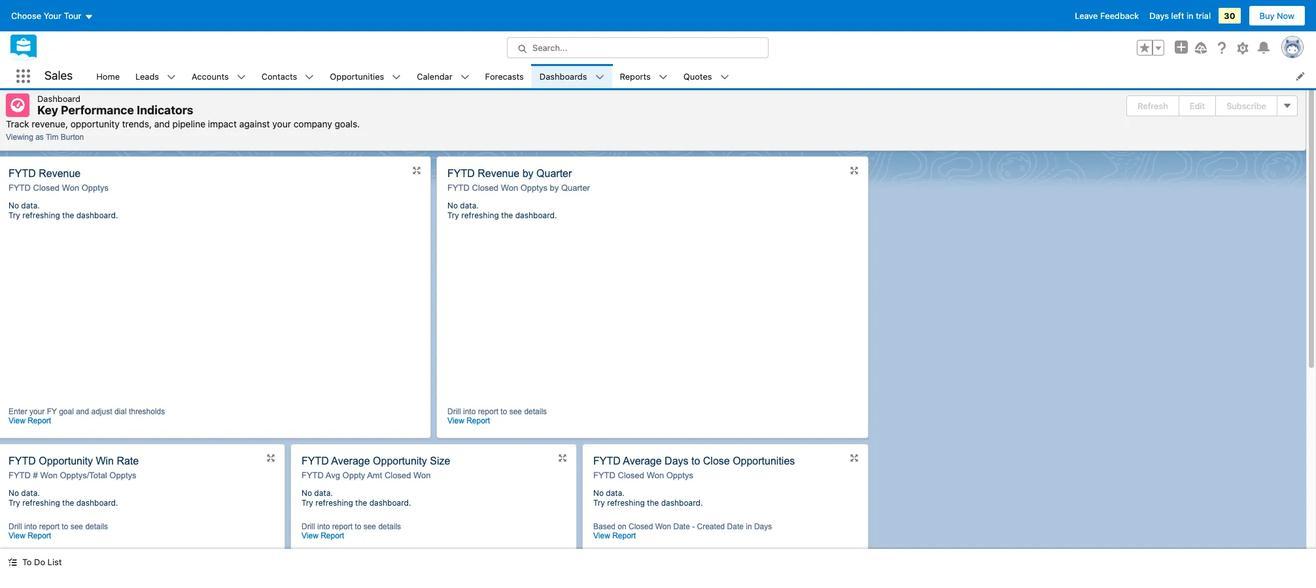 Task type: locate. For each thing, give the bounding box(es) containing it.
tour
[[64, 10, 81, 21]]

3 text default image from the left
[[659, 72, 668, 82]]

0 horizontal spatial text default image
[[167, 72, 176, 82]]

reports link
[[612, 64, 659, 88]]

text default image left to
[[8, 558, 17, 567]]

to do list
[[22, 557, 62, 568]]

1 text default image from the left
[[167, 72, 176, 82]]

text default image inside contacts list item
[[305, 72, 314, 82]]

text default image right calendar
[[460, 72, 469, 82]]

text default image left calendar
[[392, 72, 401, 82]]

text default image for calendar
[[460, 72, 469, 82]]

sales
[[44, 69, 73, 83]]

quotes list item
[[676, 64, 737, 88]]

text default image inside dashboards list item
[[595, 72, 604, 82]]

your
[[44, 10, 62, 21]]

text default image inside quotes list item
[[720, 72, 729, 82]]

text default image left reports link
[[595, 72, 604, 82]]

text default image right accounts
[[237, 72, 246, 82]]

30
[[1224, 10, 1235, 21]]

buy
[[1260, 10, 1275, 21]]

to
[[22, 557, 32, 568]]

group
[[1137, 40, 1164, 56]]

text default image inside opportunities list item
[[392, 72, 401, 82]]

accounts list item
[[184, 64, 254, 88]]

leads link
[[128, 64, 167, 88]]

left
[[1171, 10, 1184, 21]]

quotes link
[[676, 64, 720, 88]]

list
[[88, 64, 1316, 88]]

trial
[[1196, 10, 1211, 21]]

contacts
[[261, 71, 297, 81]]

text default image inside leads list item
[[167, 72, 176, 82]]

contacts list item
[[254, 64, 322, 88]]

2 text default image from the left
[[595, 72, 604, 82]]

text default image for quotes
[[720, 72, 729, 82]]

now
[[1277, 10, 1295, 21]]

choose your tour button
[[10, 5, 94, 26]]

text default image inside to do list button
[[8, 558, 17, 567]]

buy now
[[1260, 10, 1295, 21]]

text default image inside reports list item
[[659, 72, 668, 82]]

text default image right contacts
[[305, 72, 314, 82]]

days
[[1149, 10, 1169, 21]]

leave feedback link
[[1075, 10, 1139, 21]]

calendar
[[417, 71, 452, 81]]

list containing home
[[88, 64, 1316, 88]]

search... button
[[507, 37, 769, 58]]

do
[[34, 557, 45, 568]]

text default image for reports
[[659, 72, 668, 82]]

text default image inside accounts list item
[[237, 72, 246, 82]]

text default image
[[237, 72, 246, 82], [305, 72, 314, 82], [392, 72, 401, 82], [460, 72, 469, 82], [720, 72, 729, 82], [8, 558, 17, 567]]

text default image right quotes
[[720, 72, 729, 82]]

opportunities list item
[[322, 64, 409, 88]]

text default image for opportunities
[[392, 72, 401, 82]]

1 horizontal spatial text default image
[[595, 72, 604, 82]]

dashboards list item
[[532, 64, 612, 88]]

2 horizontal spatial text default image
[[659, 72, 668, 82]]

leads list item
[[128, 64, 184, 88]]

leads
[[135, 71, 159, 81]]

text default image right leads
[[167, 72, 176, 82]]

opportunities link
[[322, 64, 392, 88]]

text default image inside calendar list item
[[460, 72, 469, 82]]

text default image
[[167, 72, 176, 82], [595, 72, 604, 82], [659, 72, 668, 82]]

text default image right the reports
[[659, 72, 668, 82]]



Task type: describe. For each thing, give the bounding box(es) containing it.
days left in trial
[[1149, 10, 1211, 21]]

quotes
[[683, 71, 712, 81]]

forecasts
[[485, 71, 524, 81]]

leave
[[1075, 10, 1098, 21]]

text default image for dashboards
[[595, 72, 604, 82]]

to do list button
[[0, 549, 70, 576]]

list
[[48, 557, 62, 568]]

in
[[1187, 10, 1194, 21]]

search...
[[532, 43, 567, 53]]

home
[[96, 71, 120, 81]]

opportunities
[[330, 71, 384, 81]]

forecasts link
[[477, 64, 532, 88]]

buy now button
[[1248, 5, 1306, 26]]

calendar list item
[[409, 64, 477, 88]]

text default image for contacts
[[305, 72, 314, 82]]

reports
[[620, 71, 651, 81]]

text default image for accounts
[[237, 72, 246, 82]]

choose your tour
[[11, 10, 81, 21]]

leave feedback
[[1075, 10, 1139, 21]]

accounts
[[192, 71, 229, 81]]

text default image for leads
[[167, 72, 176, 82]]

accounts link
[[184, 64, 237, 88]]

choose
[[11, 10, 41, 21]]

home link
[[88, 64, 128, 88]]

reports list item
[[612, 64, 676, 88]]

calendar link
[[409, 64, 460, 88]]

feedback
[[1100, 10, 1139, 21]]

contacts link
[[254, 64, 305, 88]]

dashboards link
[[532, 64, 595, 88]]

dashboards
[[540, 71, 587, 81]]



Task type: vqa. For each thing, say whether or not it's contained in the screenshot.
Tim to the bottom
no



